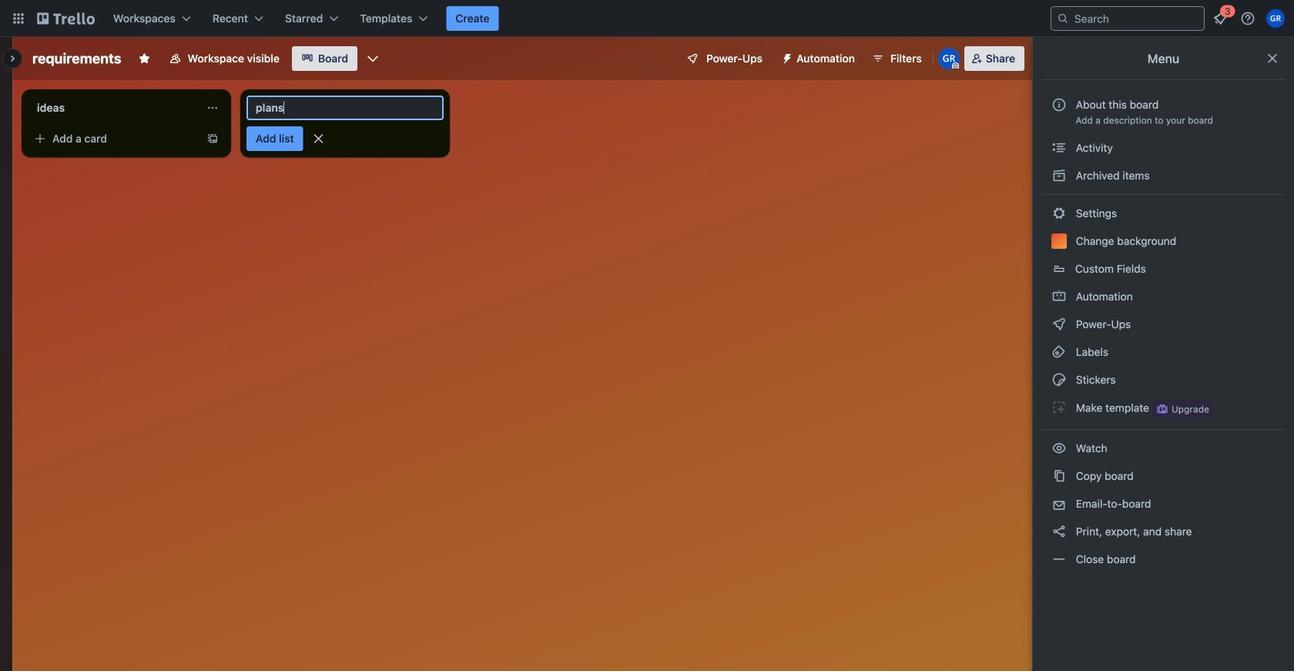 Task type: vqa. For each thing, say whether or not it's contained in the screenshot.
the top Greg Robinson (gregrobinson96) image
yes



Task type: locate. For each thing, give the bounding box(es) containing it.
6 sm image from the top
[[1052, 552, 1067, 567]]

None text field
[[28, 96, 200, 120]]

5 sm image from the top
[[1052, 441, 1067, 456]]

2 sm image from the top
[[1052, 317, 1067, 332]]

greg robinson (gregrobinson96) image
[[1267, 9, 1285, 28], [938, 48, 960, 69]]

0 horizontal spatial greg robinson (gregrobinson96) image
[[938, 48, 960, 69]]

Board name text field
[[25, 46, 129, 71]]

this member is an admin of this board. image
[[952, 62, 959, 69]]

4 sm image from the top
[[1052, 400, 1067, 415]]

star or unstar board image
[[138, 52, 151, 65]]

sm image
[[775, 46, 797, 68], [1052, 140, 1067, 156], [1052, 168, 1067, 183], [1052, 289, 1067, 304], [1052, 344, 1067, 360], [1052, 468, 1067, 484], [1052, 524, 1067, 539]]

sm image
[[1052, 206, 1067, 221], [1052, 317, 1067, 332], [1052, 372, 1067, 388], [1052, 400, 1067, 415], [1052, 441, 1067, 456], [1052, 552, 1067, 567]]

0 vertical spatial greg robinson (gregrobinson96) image
[[1267, 9, 1285, 28]]

open information menu image
[[1241, 11, 1256, 26]]

back to home image
[[37, 6, 95, 31]]

3 sm image from the top
[[1052, 372, 1067, 388]]

1 vertical spatial greg robinson (gregrobinson96) image
[[938, 48, 960, 69]]

Enter list title… text field
[[247, 96, 444, 120]]



Task type: describe. For each thing, give the bounding box(es) containing it.
search image
[[1057, 12, 1069, 25]]

1 horizontal spatial greg robinson (gregrobinson96) image
[[1267, 9, 1285, 28]]

Search field
[[1069, 8, 1204, 29]]

1 sm image from the top
[[1052, 206, 1067, 221]]

cancel list editing image
[[311, 131, 326, 146]]

create from template… image
[[206, 133, 219, 145]]

3 notifications image
[[1211, 9, 1230, 28]]

primary element
[[0, 0, 1294, 37]]

customize views image
[[365, 51, 381, 66]]



